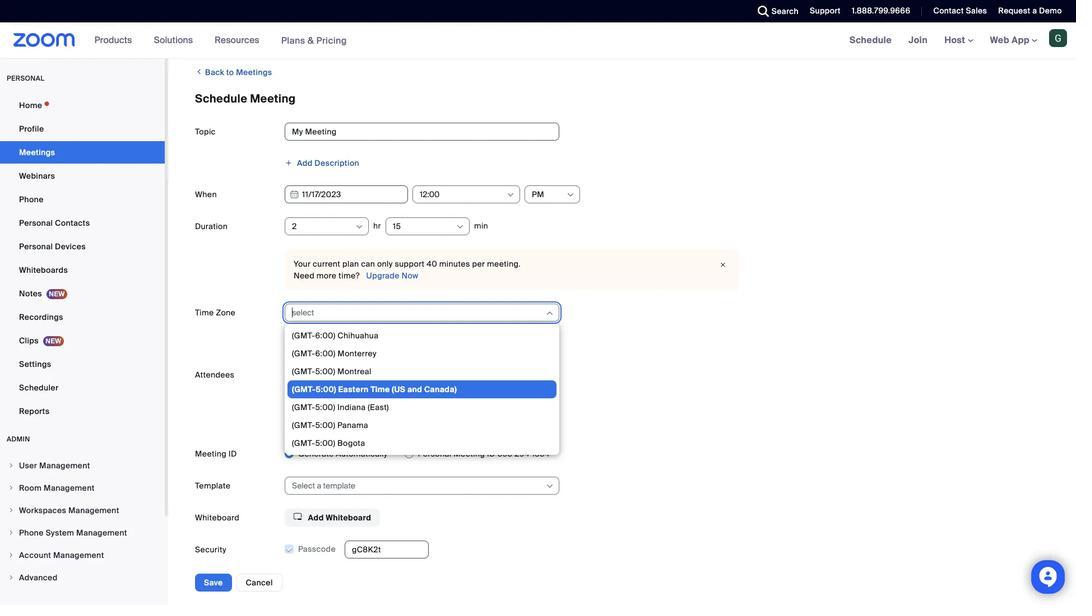 Task type: describe. For each thing, give the bounding box(es) containing it.
1 whiteboard from the left
[[195, 513, 239, 523]]

add whiteboard button
[[285, 509, 380, 527]]

per
[[472, 259, 485, 269]]

indiana
[[338, 402, 366, 413]]

users
[[317, 562, 339, 572]]

add for add description
[[297, 158, 313, 168]]

room management menu item
[[0, 478, 165, 499]]

(gmt-6:00) monterrey
[[292, 349, 377, 359]]

meeting up will
[[384, 393, 415, 404]]

at
[[433, 18, 441, 29]]

0 vertical spatial meeting
[[338, 339, 369, 349]]

1 vertical spatial time
[[371, 385, 390, 395]]

none text field inside security group
[[345, 541, 429, 559]]

personal devices
[[19, 242, 86, 252]]

have inside enable continuous meeting chat added attendees will have access to the meeting group chat before and after the meeting.
[[392, 408, 410, 418]]

show options image for 15
[[456, 223, 465, 231]]

who
[[341, 562, 356, 572]]

5:00) for indiana
[[315, 402, 335, 413]]

eastern
[[338, 385, 369, 395]]

workspaces management
[[19, 506, 119, 516]]

right image for account
[[8, 552, 15, 559]]

schedule for schedule
[[850, 34, 892, 46]]

show options image for pm
[[566, 191, 575, 200]]

0 horizontal spatial time
[[195, 308, 214, 318]]

solutions button
[[154, 22, 198, 58]]

meeting inside security group
[[527, 562, 559, 572]]

only
[[377, 259, 393, 269]]

host
[[945, 34, 968, 46]]

app
[[1012, 34, 1030, 46]]

(gmt- for (gmt-5:00) indiana (east)
[[292, 402, 315, 413]]

meeting. inside enable continuous meeting chat added attendees will have access to the meeting group chat before and after the meeting.
[[434, 420, 467, 430]]

profile link
[[0, 118, 165, 140]]

1354
[[532, 449, 550, 459]]

access inside enable continuous meeting chat added attendees will have access to the meeting group chat before and after the meeting.
[[412, 408, 439, 418]]

products button
[[95, 22, 137, 58]]

1.888.799.9666 button up schedule link
[[852, 6, 911, 16]]

whiteboards link
[[0, 259, 165, 281]]

whiteboards
[[19, 265, 68, 275]]

schedule link
[[841, 22, 900, 58]]

(gmt- for (gmt-6:00) monterrey
[[292, 349, 315, 359]]

the right the 'join'
[[513, 562, 525, 572]]

workspaces management menu item
[[0, 500, 165, 521]]

1 ai from the left
[[60, 18, 68, 29]]

notes
[[19, 289, 42, 299]]

min
[[474, 221, 488, 231]]

left image
[[195, 66, 203, 77]]

passcode
[[441, 562, 478, 572]]

only
[[298, 562, 315, 572]]

no
[[443, 18, 452, 29]]

management for workspaces management
[[68, 506, 119, 516]]

banner containing products
[[0, 22, 1076, 59]]

solutions
[[154, 34, 193, 46]]

join
[[497, 562, 510, 572]]

continuous
[[338, 393, 382, 404]]

meeting id option group
[[285, 445, 1049, 463]]

settings
[[19, 359, 51, 369]]

demo
[[1039, 6, 1062, 16]]

5:00) for panama
[[315, 420, 335, 430]]

0 vertical spatial meetings
[[236, 67, 272, 77]]

15
[[393, 221, 401, 231]]

system
[[46, 528, 74, 538]]

2 horizontal spatial upgrade
[[515, 18, 549, 29]]

plans
[[281, 34, 305, 46]]

cost.
[[495, 18, 513, 29]]

add image
[[285, 159, 293, 167]]

can inside security group
[[481, 562, 495, 572]]

meet zoom ai companion, your new ai assistant! upgrade to zoom one pro and get access to ai companion at no additional cost. upgrade today
[[13, 18, 573, 29]]

upgrade today link
[[515, 18, 573, 29]]

clips
[[19, 336, 39, 346]]

support
[[395, 259, 425, 269]]

enable continuous meeting chat added attendees will have access to the meeting group chat before and after the meeting.
[[309, 393, 497, 430]]

notes link
[[0, 283, 165, 305]]

companion,
[[70, 18, 117, 29]]

40
[[427, 259, 437, 269]]

phone for phone
[[19, 195, 44, 205]]

profile picture image
[[1049, 29, 1067, 47]]

cancel button
[[236, 574, 282, 592]]

before
[[355, 420, 380, 430]]

sales
[[966, 6, 987, 16]]

back to meetings link
[[195, 63, 272, 81]]

link
[[416, 562, 429, 572]]

to up resources
[[240, 18, 247, 29]]

right image for phone system management
[[8, 530, 15, 536]]

personal
[[7, 74, 45, 83]]

products
[[95, 34, 132, 46]]

need
[[294, 271, 315, 281]]

passcode
[[298, 544, 336, 554]]

phone for phone system management
[[19, 528, 44, 538]]

contact
[[934, 6, 964, 16]]

right image for user
[[8, 462, 15, 469]]

account management
[[19, 550, 104, 561]]

1.888.799.9666
[[852, 6, 911, 16]]

1.888.799.9666 button up join
[[843, 0, 913, 22]]

meeting. inside your current plan can only support 40 minutes per meeting. need more time? upgrade now
[[487, 259, 521, 269]]

security
[[195, 545, 226, 555]]

right image for workspaces management
[[8, 507, 15, 514]]

user management menu item
[[0, 455, 165, 476]]

6:00) for monterrey
[[315, 349, 336, 359]]

cancel
[[246, 578, 273, 588]]

advanced menu item
[[0, 567, 165, 589]]

Topic text field
[[285, 123, 559, 141]]

(gmt- for (gmt-5:00) montreal
[[292, 367, 315, 377]]

generate
[[298, 449, 334, 459]]

5:00) for bogota
[[315, 438, 335, 448]]

today
[[551, 18, 573, 29]]

management down workspaces management menu item
[[76, 528, 127, 538]]

right image inside advanced menu item
[[8, 575, 15, 581]]

get
[[323, 18, 336, 29]]

management for account management
[[53, 550, 104, 561]]

can inside your current plan can only support 40 minutes per meeting. need more time? upgrade now
[[361, 259, 375, 269]]

current
[[313, 259, 340, 269]]

&
[[308, 34, 314, 46]]

enable
[[309, 393, 336, 404]]

and inside enable continuous meeting chat added attendees will have access to the meeting group chat before and after the meeting.
[[383, 420, 397, 430]]

description
[[315, 158, 359, 168]]

to right the back at the left of the page
[[226, 67, 234, 77]]

to left companion
[[367, 18, 375, 29]]

more
[[317, 271, 337, 281]]

add for add whiteboard
[[308, 513, 324, 523]]

security group
[[284, 541, 1049, 605]]

advanced
[[19, 573, 58, 583]]

assistant!
[[165, 18, 202, 29]]

show options image for 2
[[355, 223, 364, 231]]

invite
[[393, 562, 414, 572]]

management for user management
[[39, 461, 90, 471]]

reports
[[19, 406, 50, 416]]

upgrade inside your current plan can only support 40 minutes per meeting. need more time? upgrade now
[[366, 271, 400, 281]]

whiteboard inside button
[[326, 513, 371, 523]]

6:00) for chihuahua
[[315, 331, 336, 341]]

the right after
[[419, 420, 431, 430]]

support
[[810, 6, 841, 16]]

devices
[[55, 242, 86, 252]]

now
[[402, 271, 419, 281]]

show options image left 'pm'
[[506, 191, 515, 200]]

to inside enable continuous meeting chat added attendees will have access to the meeting group chat before and after the meeting.
[[441, 408, 449, 418]]

meet
[[13, 18, 34, 29]]

web app
[[990, 34, 1030, 46]]

request a demo
[[998, 6, 1062, 16]]

time?
[[339, 271, 360, 281]]

panama
[[338, 420, 368, 430]]

15 button
[[393, 218, 455, 235]]

(gmt- for (gmt-5:00) bogota
[[292, 438, 315, 448]]



Task type: vqa. For each thing, say whether or not it's contained in the screenshot.
right icon inside the Phone System Management menu item
no



Task type: locate. For each thing, give the bounding box(es) containing it.
2 right image from the top
[[8, 507, 15, 514]]

have inside security group
[[358, 562, 376, 572]]

the down the canada) at the left of the page
[[451, 408, 464, 418]]

5:00) down the added
[[315, 420, 335, 430]]

upgrade right cost.
[[515, 18, 549, 29]]

bogota
[[338, 438, 365, 448]]

1 zoom from the left
[[36, 18, 58, 29]]

5:00) down the (gmt-6:00) monterrey
[[315, 367, 335, 377]]

ai left companion
[[377, 18, 385, 29]]

time up (east)
[[371, 385, 390, 395]]

right image
[[8, 462, 15, 469], [8, 552, 15, 559], [8, 575, 15, 581]]

2 horizontal spatial ai
[[377, 18, 385, 29]]

contacts
[[55, 218, 90, 228]]

and right (us
[[407, 385, 422, 395]]

right image inside account management menu item
[[8, 552, 15, 559]]

1 horizontal spatial chat
[[417, 393, 435, 404]]

management up room management
[[39, 461, 90, 471]]

ai up zoom logo
[[60, 18, 68, 29]]

personal up personal devices
[[19, 218, 53, 228]]

schedule inside meetings navigation
[[850, 34, 892, 46]]

1.888.799.9666 button
[[843, 0, 913, 22], [852, 6, 911, 16]]

one
[[274, 18, 290, 29]]

join link
[[900, 22, 936, 58]]

1 horizontal spatial can
[[481, 562, 495, 572]]

management inside 'menu item'
[[44, 483, 95, 493]]

2 (gmt- from the top
[[292, 349, 315, 359]]

5:00) up generate
[[315, 438, 335, 448]]

1 vertical spatial personal
[[19, 242, 53, 252]]

host button
[[945, 34, 973, 46]]

1 vertical spatial phone
[[19, 528, 44, 538]]

pm button
[[532, 186, 566, 203]]

join
[[909, 34, 928, 46]]

meeting. right per
[[487, 259, 521, 269]]

meetings navigation
[[841, 22, 1076, 59]]

1 vertical spatial and
[[407, 385, 422, 395]]

phone down the webinars
[[19, 195, 44, 205]]

can left only at left
[[361, 259, 375, 269]]

schedule down the '1.888.799.9666' at the top right of page
[[850, 34, 892, 46]]

2 phone from the top
[[19, 528, 44, 538]]

(gmt-6:00) chihuahua
[[292, 331, 379, 341]]

show options image down "1354"
[[545, 482, 554, 491]]

ai
[[60, 18, 68, 29], [155, 18, 163, 29], [377, 18, 385, 29]]

(gmt- for (gmt-5:00) eastern time (us and canada)
[[292, 385, 316, 395]]

meetings
[[236, 67, 272, 77], [19, 147, 55, 158]]

right image for room management
[[8, 485, 15, 492]]

back
[[205, 67, 224, 77]]

upgrade up resources
[[204, 18, 237, 29]]

zoom left one
[[249, 18, 272, 29]]

1 vertical spatial add
[[308, 513, 324, 523]]

0 horizontal spatial meeting.
[[434, 420, 467, 430]]

0 horizontal spatial can
[[361, 259, 375, 269]]

meeting
[[250, 91, 296, 106], [384, 393, 415, 404], [466, 408, 497, 418], [195, 449, 227, 459], [454, 449, 485, 459]]

chat down attendees
[[335, 420, 353, 430]]

294
[[515, 449, 530, 459]]

1 horizontal spatial have
[[392, 408, 410, 418]]

right image inside workspaces management menu item
[[8, 507, 15, 514]]

2 ai from the left
[[155, 18, 163, 29]]

1 vertical spatial access
[[412, 408, 439, 418]]

and inside meet zoom ai companion, footer
[[307, 18, 321, 29]]

phone system management
[[19, 528, 127, 538]]

2 horizontal spatial and
[[407, 385, 422, 395]]

webinars link
[[0, 165, 165, 187]]

personal
[[19, 218, 53, 228], [19, 242, 53, 252], [418, 449, 452, 459]]

upgrade down only at left
[[366, 271, 400, 281]]

phone inside menu item
[[19, 528, 44, 538]]

settings link
[[0, 353, 165, 376]]

recurring meeting
[[298, 339, 369, 349]]

access up after
[[412, 408, 439, 418]]

2 vertical spatial and
[[383, 420, 397, 430]]

show options image
[[506, 191, 515, 200], [566, 191, 575, 200], [355, 223, 364, 231], [456, 223, 465, 231], [545, 482, 554, 491]]

show options image left hr
[[355, 223, 364, 231]]

1 vertical spatial schedule
[[195, 91, 247, 106]]

personal contacts link
[[0, 212, 165, 234]]

5:00) up group
[[315, 402, 335, 413]]

2 vertical spatial right image
[[8, 575, 15, 581]]

0 vertical spatial have
[[392, 408, 410, 418]]

personal up "whiteboards"
[[19, 242, 53, 252]]

meet zoom ai companion, footer
[[0, 4, 1076, 43]]

personal menu menu
[[0, 94, 165, 424]]

0 horizontal spatial ai
[[60, 18, 68, 29]]

close image
[[716, 260, 730, 271]]

right image left room at left bottom
[[8, 485, 15, 492]]

personal for personal contacts
[[19, 218, 53, 228]]

will
[[378, 408, 390, 418]]

0 horizontal spatial chat
[[335, 420, 353, 430]]

2 right image from the top
[[8, 552, 15, 559]]

0 vertical spatial personal
[[19, 218, 53, 228]]

1 right image from the top
[[8, 485, 15, 492]]

chihuahua
[[338, 331, 379, 341]]

attendees
[[195, 370, 234, 380]]

room
[[19, 483, 42, 493]]

3 right image from the top
[[8, 530, 15, 536]]

access right get
[[338, 18, 365, 29]]

6:00) up the (gmt-6:00) monterrey
[[315, 331, 336, 341]]

1 horizontal spatial whiteboard
[[326, 513, 371, 523]]

(gmt- for (gmt-6:00) chihuahua
[[292, 331, 315, 341]]

(gmt-
[[292, 331, 315, 341], [292, 349, 315, 359], [292, 367, 315, 377], [292, 385, 316, 395], [292, 402, 315, 413], [292, 420, 315, 430], [292, 438, 315, 448]]

1 horizontal spatial time
[[371, 385, 390, 395]]

(gmt- down the added
[[292, 420, 315, 430]]

management up workspaces management
[[44, 483, 95, 493]]

0 horizontal spatial meetings
[[19, 147, 55, 158]]

pm
[[532, 189, 544, 200]]

hide options image
[[545, 309, 554, 318]]

(gmt-5:00) montreal
[[292, 367, 371, 377]]

0 vertical spatial and
[[307, 18, 321, 29]]

meeting left 595
[[454, 449, 485, 459]]

0 horizontal spatial meeting
[[338, 339, 369, 349]]

3 ai from the left
[[377, 18, 385, 29]]

5:00) down '(gmt-5:00) montreal'
[[316, 385, 336, 395]]

1 vertical spatial can
[[481, 562, 495, 572]]

phone
[[19, 195, 44, 205], [19, 528, 44, 538]]

0 vertical spatial right image
[[8, 462, 15, 469]]

1 6:00) from the top
[[315, 331, 336, 341]]

schedule for schedule meeting
[[195, 91, 247, 106]]

personal devices link
[[0, 235, 165, 258]]

add up passcode
[[308, 513, 324, 523]]

can left the 'join'
[[481, 562, 495, 572]]

2 vertical spatial personal
[[418, 449, 452, 459]]

room management
[[19, 483, 95, 493]]

time zone
[[195, 308, 236, 318]]

right image left account
[[8, 552, 15, 559]]

right image left workspaces
[[8, 507, 15, 514]]

personal contacts
[[19, 218, 90, 228]]

0 vertical spatial can
[[361, 259, 375, 269]]

product information navigation
[[86, 22, 355, 59]]

2 vertical spatial right image
[[8, 530, 15, 536]]

access inside meet zoom ai companion, footer
[[338, 18, 365, 29]]

5 (gmt- from the top
[[292, 402, 315, 413]]

search
[[772, 6, 799, 16]]

meetings up the webinars
[[19, 147, 55, 158]]

automatically
[[336, 449, 388, 459]]

meeting inside meeting id option group
[[454, 449, 485, 459]]

1 horizontal spatial meetings
[[236, 67, 272, 77]]

1 horizontal spatial id
[[487, 449, 495, 459]]

duration
[[195, 221, 228, 231]]

1 horizontal spatial schedule
[[850, 34, 892, 46]]

meeting id
[[195, 449, 237, 459]]

personal inside "link"
[[19, 242, 53, 252]]

zoom logo image
[[13, 33, 75, 47]]

0 vertical spatial meeting.
[[487, 259, 521, 269]]

save button
[[195, 574, 232, 592]]

management down room management 'menu item' in the left bottom of the page
[[68, 506, 119, 516]]

personal for personal devices
[[19, 242, 53, 252]]

whiteboard down the template
[[195, 513, 239, 523]]

1 vertical spatial meetings
[[19, 147, 55, 158]]

scheduler link
[[0, 377, 165, 399]]

(gmt-5:00) panama
[[292, 420, 368, 430]]

6 (gmt- from the top
[[292, 420, 315, 430]]

(gmt-5:00) bogota
[[292, 438, 365, 448]]

add whiteboard
[[306, 513, 371, 523]]

meeting up the template
[[195, 449, 227, 459]]

0 horizontal spatial and
[[307, 18, 321, 29]]

schedule
[[850, 34, 892, 46], [195, 91, 247, 106]]

1 (gmt- from the top
[[292, 331, 315, 341]]

None text field
[[345, 541, 429, 559]]

management for room management
[[44, 483, 95, 493]]

1 horizontal spatial and
[[383, 420, 397, 430]]

your
[[294, 259, 311, 269]]

(gmt- up '(gmt-5:00) montreal'
[[292, 349, 315, 359]]

personal up select meeting template text box
[[418, 449, 452, 459]]

2 zoom from the left
[[249, 18, 272, 29]]

meetings up 'schedule meeting'
[[236, 67, 272, 77]]

(gmt- up group
[[292, 402, 315, 413]]

personal inside meeting id option group
[[418, 449, 452, 459]]

1 horizontal spatial access
[[412, 408, 439, 418]]

phone up account
[[19, 528, 44, 538]]

template
[[195, 481, 230, 491]]

chat right (us
[[417, 393, 435, 404]]

(gmt- up the added
[[292, 385, 316, 395]]

0 vertical spatial add
[[297, 158, 313, 168]]

4 (gmt- from the top
[[292, 385, 316, 395]]

2
[[292, 221, 297, 231]]

0 horizontal spatial whiteboard
[[195, 513, 239, 523]]

zoom up zoom logo
[[36, 18, 58, 29]]

0 vertical spatial phone
[[19, 195, 44, 205]]

id inside option group
[[487, 449, 495, 459]]

(gmt- down the recurring
[[292, 367, 315, 377]]

only users who have the invite link or passcode can join the meeting
[[298, 562, 559, 572]]

resources button
[[215, 22, 264, 58]]

and down will
[[383, 420, 397, 430]]

have up after
[[392, 408, 410, 418]]

additional
[[454, 18, 492, 29]]

time
[[195, 308, 214, 318], [371, 385, 390, 395]]

3 (gmt- from the top
[[292, 367, 315, 377]]

1 vertical spatial chat
[[335, 420, 353, 430]]

web
[[990, 34, 1010, 46]]

back to meetings
[[203, 67, 272, 77]]

0 horizontal spatial id
[[229, 449, 237, 459]]

upgrade now link
[[364, 271, 419, 281]]

right image inside room management 'menu item'
[[8, 485, 15, 492]]

1 horizontal spatial upgrade
[[366, 271, 400, 281]]

2 whiteboard from the left
[[326, 513, 371, 523]]

1 right image from the top
[[8, 462, 15, 469]]

show options image right pm popup button
[[566, 191, 575, 200]]

id up the template
[[229, 449, 237, 459]]

have right who
[[358, 562, 376, 572]]

meetings inside personal menu menu
[[19, 147, 55, 158]]

3 right image from the top
[[8, 575, 15, 581]]

7 (gmt- from the top
[[292, 438, 315, 448]]

0 vertical spatial 6:00)
[[315, 331, 336, 341]]

ai right new on the left top of page
[[155, 18, 163, 29]]

0 vertical spatial chat
[[417, 393, 435, 404]]

right image
[[8, 485, 15, 492], [8, 507, 15, 514], [8, 530, 15, 536]]

1 horizontal spatial ai
[[155, 18, 163, 29]]

and
[[307, 18, 321, 29], [407, 385, 422, 395], [383, 420, 397, 430]]

support link
[[802, 0, 843, 22], [810, 6, 841, 16]]

(gmt- up generate
[[292, 438, 315, 448]]

home
[[19, 100, 42, 110]]

select start time text field
[[420, 186, 506, 203]]

0 horizontal spatial zoom
[[36, 18, 58, 29]]

management down phone system management menu item
[[53, 550, 104, 561]]

1 vertical spatial 6:00)
[[315, 349, 336, 359]]

phone inside "link"
[[19, 195, 44, 205]]

right image left advanced
[[8, 575, 15, 581]]

1 horizontal spatial meeting.
[[487, 259, 521, 269]]

meeting up personal meeting id 595 294 1354 at the bottom of the page
[[466, 408, 497, 418]]

show options image left min
[[456, 223, 465, 231]]

chat
[[417, 393, 435, 404], [335, 420, 353, 430]]

1 horizontal spatial zoom
[[249, 18, 272, 29]]

0 vertical spatial time
[[195, 308, 214, 318]]

contact sales
[[934, 6, 987, 16]]

add
[[297, 158, 313, 168], [308, 513, 324, 523]]

right image left system
[[8, 530, 15, 536]]

profile
[[19, 124, 44, 134]]

the left invite
[[379, 562, 391, 572]]

right image left user
[[8, 462, 15, 469]]

right image inside user management menu item
[[8, 462, 15, 469]]

whiteboard up passcode
[[326, 513, 371, 523]]

personal for personal meeting id 595 294 1354
[[418, 449, 452, 459]]

add description
[[297, 158, 359, 168]]

select time zone text field
[[292, 304, 545, 321]]

2 6:00) from the top
[[315, 349, 336, 359]]

after
[[399, 420, 417, 430]]

admin
[[7, 435, 30, 444]]

When text field
[[285, 186, 408, 203]]

topic
[[195, 127, 216, 137]]

1 vertical spatial right image
[[8, 507, 15, 514]]

add right add icon
[[297, 158, 313, 168]]

1 vertical spatial meeting
[[527, 562, 559, 572]]

account management menu item
[[0, 545, 165, 566]]

canada)
[[424, 385, 457, 395]]

(gmt- up the (gmt-6:00) monterrey
[[292, 331, 315, 341]]

generate automatically
[[298, 449, 388, 459]]

meeting. down the canada) at the left of the page
[[434, 420, 467, 430]]

admin menu menu
[[0, 455, 165, 590]]

0 vertical spatial access
[[338, 18, 365, 29]]

contact sales link
[[925, 0, 990, 22], [934, 6, 987, 16]]

banner
[[0, 22, 1076, 59]]

0 horizontal spatial have
[[358, 562, 376, 572]]

2 id from the left
[[487, 449, 495, 459]]

select meeting template text field
[[292, 478, 545, 495]]

time left zone
[[195, 308, 214, 318]]

5:00) for eastern
[[316, 385, 336, 395]]

0 vertical spatial schedule
[[850, 34, 892, 46]]

0 horizontal spatial upgrade
[[204, 18, 237, 29]]

1 vertical spatial right image
[[8, 552, 15, 559]]

1 vertical spatial meeting.
[[434, 420, 467, 430]]

plan
[[343, 259, 359, 269]]

6:00) up '(gmt-5:00) montreal'
[[315, 349, 336, 359]]

phone system management menu item
[[0, 522, 165, 544]]

0 horizontal spatial schedule
[[195, 91, 247, 106]]

5:00) for montreal
[[315, 367, 335, 377]]

meeting down back to meetings
[[250, 91, 296, 106]]

to down the canada) at the left of the page
[[441, 408, 449, 418]]

right image inside phone system management menu item
[[8, 530, 15, 536]]

1 id from the left
[[229, 449, 237, 459]]

(gmt- for (gmt-5:00) panama
[[292, 420, 315, 430]]

plans & pricing link
[[281, 34, 347, 46], [281, 34, 347, 46]]

0 vertical spatial right image
[[8, 485, 15, 492]]

1 horizontal spatial meeting
[[527, 562, 559, 572]]

group
[[309, 420, 333, 430]]

1 phone from the top
[[19, 195, 44, 205]]

added
[[309, 408, 335, 418]]

0 horizontal spatial access
[[338, 18, 365, 29]]

schedule down the back at the left of the page
[[195, 91, 247, 106]]

id left 595
[[487, 449, 495, 459]]

and left get
[[307, 18, 321, 29]]

1 vertical spatial have
[[358, 562, 376, 572]]



